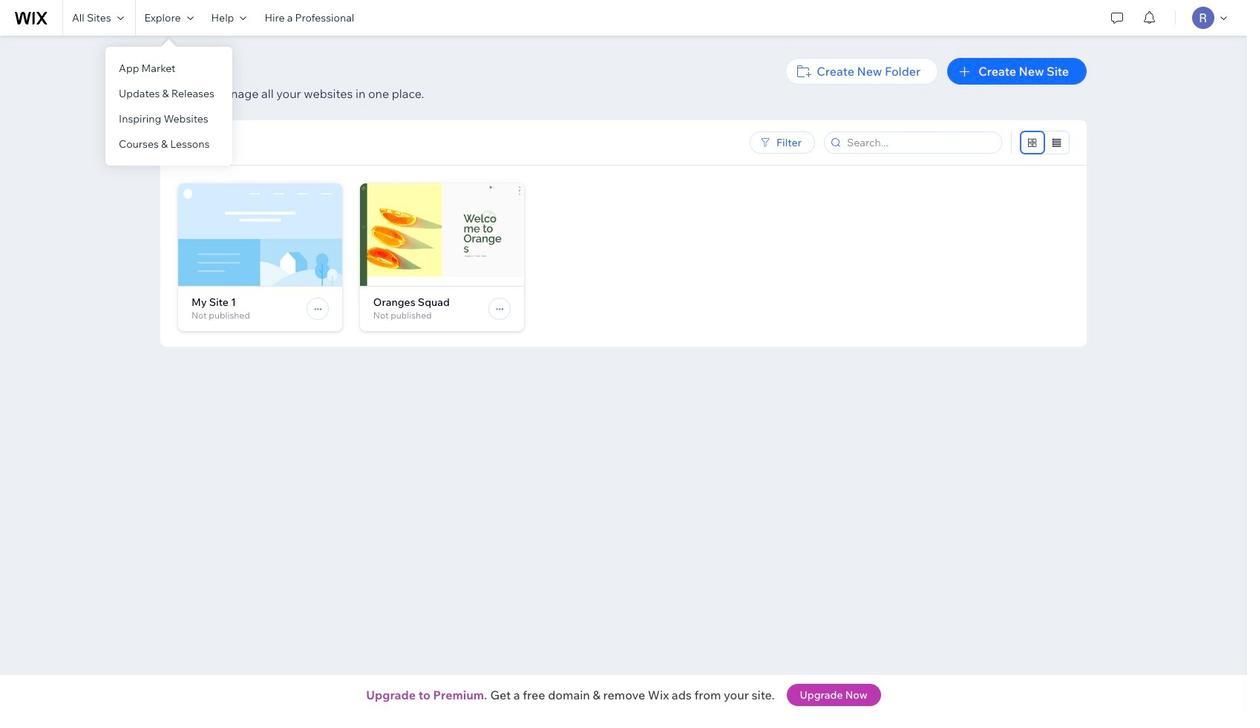Task type: vqa. For each thing, say whether or not it's contained in the screenshot.
My Site 1 IMAGE
yes



Task type: describe. For each thing, give the bounding box(es) containing it.
Search... field
[[843, 132, 997, 153]]

oranges squad image
[[360, 183, 524, 286]]



Task type: locate. For each thing, give the bounding box(es) containing it.
list
[[178, 183, 1087, 347]]

my site 1 image
[[178, 183, 342, 286]]



